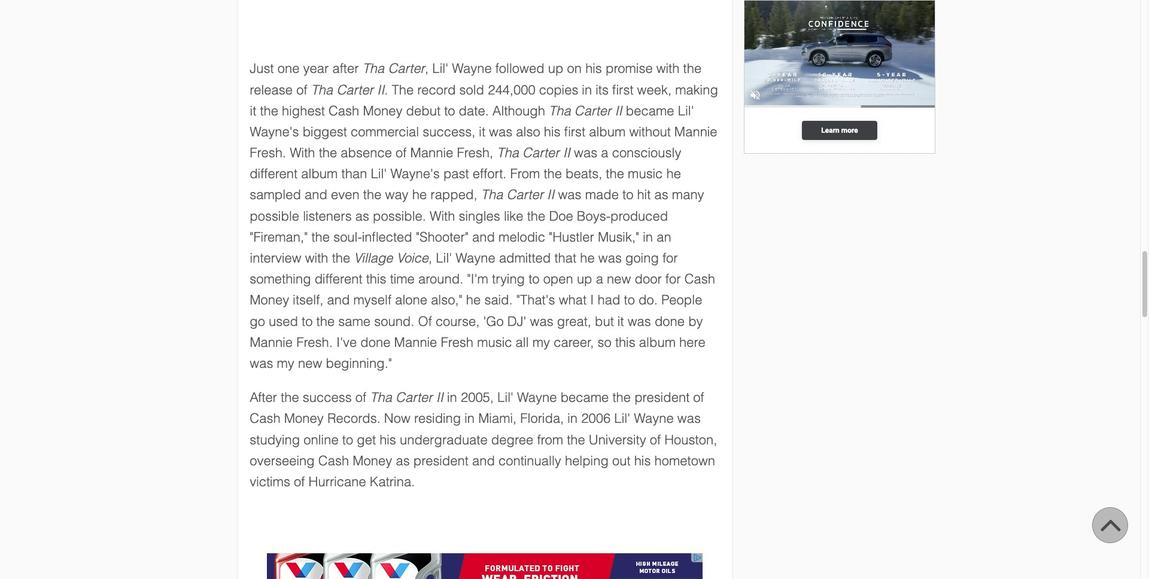 Task type: vqa. For each thing, say whether or not it's contained in the screenshot.
Dj'
yes



Task type: describe. For each thing, give the bounding box(es) containing it.
after the success of tha carter ii
[[250, 390, 443, 405]]

lil' inside , lil' wayne followed up on his promise with the release of
[[432, 61, 448, 76]]

a inside was a consciously different album than lil' wayne's past effort. from the beats, the music he sampled and even the way he rapped,
[[601, 145, 608, 160]]

ii up doe
[[547, 188, 554, 203]]

lil' inside , lil' wayne admitted that he was going for something different this time around. "i'm trying to open up a new door for cash money itself, and myself alone also," he said. "that's what i had to do. people go used to the same sound. of course, 'go dj' was great, but it was done by mannie fresh. i've done mannie fresh music all my career, so this album here was my new beginning."
[[436, 251, 452, 266]]

all
[[516, 335, 529, 350]]

fresh. inside became lil' wayne's biggest commercial success, it was also his first album without mannie fresh. with the absence of mannie fresh,
[[250, 145, 286, 160]]

the right "after"
[[281, 390, 299, 405]]

melodic
[[499, 230, 545, 245]]

singles
[[459, 209, 500, 224]]

to left do.
[[624, 293, 635, 308]]

and inside was a consciously different album than lil' wayne's past effort. from the beats, the music he sampled and even the way he rapped,
[[305, 188, 327, 203]]

debut
[[406, 103, 441, 118]]

now
[[384, 411, 411, 426]]

biggest
[[303, 124, 347, 139]]

also,"
[[431, 293, 462, 308]]

his inside , lil' wayne followed up on his promise with the release of
[[585, 61, 602, 76]]

the inside , lil' wayne followed up on his promise with the release of
[[683, 61, 702, 76]]

made
[[585, 188, 619, 203]]

his right out
[[634, 454, 651, 468]]

residing
[[414, 411, 461, 426]]

2006
[[581, 411, 611, 426]]

in inside . the record sold 244,000 copies in its first week, making it the highest cash money debut to date. although
[[582, 82, 592, 97]]

an
[[657, 230, 671, 245]]

possible
[[250, 209, 299, 224]]

tha down the year
[[311, 82, 333, 97]]

same
[[338, 314, 371, 329]]

in left 2006
[[568, 411, 578, 426]]

rapped,
[[431, 188, 477, 203]]

his right get
[[380, 432, 396, 447]]

he right "way"
[[412, 188, 427, 203]]

going
[[625, 251, 659, 266]]

overseeing
[[250, 454, 315, 468]]

sold
[[459, 82, 484, 97]]

commercial
[[351, 124, 419, 139]]

money inside , lil' wayne admitted that he was going for something different this time around. "i'm trying to open up a new door for cash money itself, and myself alone also," he said. "that's what i had to do. people go used to the same sound. of course, 'go dj' was great, but it was done by mannie fresh. i've done mannie fresh music all my career, so this album here was my new beginning."
[[250, 293, 289, 308]]

undergraduate
[[400, 432, 488, 447]]

of inside became lil' wayne's biggest commercial success, it was also his first album without mannie fresh. with the absence of mannie fresh,
[[396, 145, 407, 160]]

so
[[598, 335, 612, 350]]

different inside was a consciously different album than lil' wayne's past effort. from the beats, the music he sampled and even the way he rapped,
[[250, 167, 298, 182]]

the up the university
[[613, 390, 631, 405]]

making
[[675, 82, 718, 97]]

just one year after tha carter
[[250, 61, 425, 76]]

money up online
[[284, 411, 324, 426]]

1 vertical spatial advertisement region
[[267, 554, 703, 579]]

lil' up miami,
[[497, 390, 514, 405]]

mannie down of
[[394, 335, 437, 350]]

doe
[[549, 209, 573, 224]]

tha carter ii down the its
[[549, 103, 622, 118]]

was inside in 2005, lil' wayne became the president of cash money records. now residing in miami, florida, in 2006 lil' wayne was studying online to get his undergraduate degree from the university of houston, overseeing cash money as president and continually helping out his hometown victims of hurricane katrina.
[[677, 411, 701, 426]]

to inside in 2005, lil' wayne became the president of cash money records. now residing in miami, florida, in 2006 lil' wayne was studying online to get his undergraduate degree from the university of houston, overseeing cash money as president and continually helping out his hometown victims of hurricane katrina.
[[342, 432, 353, 447]]

mannie down 'making'
[[674, 124, 717, 139]]

cash down "after"
[[250, 411, 281, 426]]

tha up .
[[362, 61, 384, 76]]

money down get
[[353, 454, 392, 468]]

university
[[589, 432, 646, 447]]

became inside in 2005, lil' wayne became the president of cash money records. now residing in miami, florida, in 2006 lil' wayne was studying online to get his undergraduate degree from the university of houston, overseeing cash money as president and continually helping out his hometown victims of hurricane katrina.
[[561, 390, 609, 405]]

was inside was a consciously different album than lil' wayne's past effort. from the beats, the music he sampled and even the way he rapped,
[[574, 145, 597, 160]]

interview
[[250, 251, 301, 266]]

the down listeners
[[311, 230, 330, 245]]

said.
[[484, 293, 513, 308]]

album inside was a consciously different album than lil' wayne's past effort. from the beats, the music he sampled and even the way he rapped,
[[301, 167, 338, 182]]

'go
[[483, 314, 504, 329]]

was down musik,"
[[598, 251, 622, 266]]

the left "way"
[[363, 188, 381, 203]]

carter down also
[[523, 145, 559, 160]]

cash inside . the record sold 244,000 copies in its first week, making it the highest cash money debut to date. although
[[329, 103, 359, 118]]

after
[[250, 390, 277, 405]]

i
[[590, 293, 594, 308]]

here
[[679, 335, 706, 350]]

in 2005, lil' wayne became the president of cash money records. now residing in miami, florida, in 2006 lil' wayne was studying online to get his undergraduate degree from the university of houston, overseeing cash money as president and continually helping out his hometown victims of hurricane katrina.
[[250, 390, 717, 490]]

wayne up florida,
[[517, 390, 557, 405]]

of down overseeing
[[294, 475, 305, 490]]

tha up now
[[370, 390, 392, 405]]

0 horizontal spatial done
[[361, 335, 391, 350]]

get
[[357, 432, 376, 447]]

of up the records.
[[355, 390, 366, 405]]

than
[[341, 167, 367, 182]]

of up houston,
[[693, 390, 704, 405]]

consciously
[[612, 145, 681, 160]]

helping
[[565, 454, 609, 468]]

open
[[543, 272, 573, 287]]

fresh,
[[457, 145, 493, 160]]

alone
[[395, 293, 427, 308]]

effort.
[[473, 167, 507, 182]]

wayne inside , lil' wayne followed up on his promise with the release of
[[452, 61, 492, 76]]

0 horizontal spatial my
[[277, 356, 294, 371]]

he up many
[[666, 167, 681, 182]]

wayne up the university
[[634, 411, 674, 426]]

hit
[[637, 188, 651, 203]]

in down the 2005, in the bottom of the page
[[465, 411, 475, 426]]

voice
[[397, 251, 429, 266]]

by
[[688, 314, 703, 329]]

was inside became lil' wayne's biggest commercial success, it was also his first album without mannie fresh. with the absence of mannie fresh,
[[489, 124, 512, 139]]

ii left "the"
[[377, 82, 384, 97]]

was down do.
[[628, 314, 651, 329]]

absence
[[341, 145, 392, 160]]

music inside , lil' wayne admitted that he was going for something different this time around. "i'm trying to open up a new door for cash money itself, and myself alone also," he said. "that's what i had to do. people go used to the same sound. of course, 'go dj' was great, but it was done by mannie fresh. i've done mannie fresh music all my career, so this album here was my new beginning."
[[477, 335, 512, 350]]

to down itself,
[[302, 314, 313, 329]]

success,
[[423, 124, 475, 139]]

to inside was made to hit as many possible listeners as possible. with singles like the doe boys-produced "fireman," the soul-inflected "shooter" and melodic "hustler musik," in an interview with the
[[623, 188, 633, 203]]

go
[[250, 314, 265, 329]]

. the record sold 244,000 copies in its first week, making it the highest cash money debut to date. although
[[250, 82, 718, 118]]

continually
[[499, 454, 561, 468]]

it inside , lil' wayne admitted that he was going for something different this time around. "i'm trying to open up a new door for cash money itself, and myself alone also," he said. "that's what i had to do. people go used to the same sound. of course, 'go dj' was great, but it was done by mannie fresh. i've done mannie fresh music all my career, so this album here was my new beginning."
[[618, 314, 624, 329]]

in left the 2005, in the bottom of the page
[[447, 390, 457, 405]]

tha down 'copies'
[[549, 103, 571, 118]]

myself
[[353, 293, 391, 308]]

even
[[331, 188, 360, 203]]

katrina.
[[370, 475, 415, 490]]

of left houston,
[[650, 432, 661, 447]]

0 vertical spatial as
[[654, 188, 668, 203]]

and inside was made to hit as many possible listeners as possible. with singles like the doe boys-produced "fireman," the soul-inflected "shooter" and melodic "hustler musik," in an interview with the
[[472, 230, 495, 245]]

great,
[[557, 314, 591, 329]]

carter down the its
[[574, 103, 611, 118]]

0 vertical spatial for
[[663, 251, 678, 266]]

money inside . the record sold 244,000 copies in its first week, making it the highest cash money debut to date. although
[[363, 103, 402, 118]]

cash up hurricane
[[318, 454, 349, 468]]

was inside was made to hit as many possible listeners as possible. with singles like the doe boys-produced "fireman," the soul-inflected "shooter" and melodic "hustler musik," in an interview with the
[[558, 188, 582, 203]]

.
[[384, 82, 388, 97]]

and inside in 2005, lil' wayne became the president of cash money records. now residing in miami, florida, in 2006 lil' wayne was studying online to get his undergraduate degree from the university of houston, overseeing cash money as president and continually helping out his hometown victims of hurricane katrina.
[[472, 454, 495, 468]]

carter down from
[[507, 188, 543, 203]]

1 horizontal spatial my
[[533, 335, 550, 350]]

2005,
[[461, 390, 494, 405]]

0 vertical spatial done
[[655, 314, 685, 329]]

the up helping
[[567, 432, 585, 447]]

"fireman,"
[[250, 230, 308, 245]]

do.
[[639, 293, 658, 308]]

used
[[269, 314, 298, 329]]

miami,
[[478, 411, 517, 426]]

without
[[629, 124, 671, 139]]

on
[[567, 61, 582, 76]]

one
[[278, 61, 300, 76]]

the
[[392, 82, 414, 97]]

"hustler
[[549, 230, 594, 245]]

beats,
[[566, 167, 602, 182]]

was made to hit as many possible listeners as possible. with singles like the doe boys-produced "fireman," the soul-inflected "shooter" and melodic "hustler musik," in an interview with the
[[250, 188, 704, 266]]

and inside , lil' wayne admitted that he was going for something different this time around. "i'm trying to open up a new door for cash money itself, and myself alone also," he said. "that's what i had to do. people go used to the same sound. of course, 'go dj' was great, but it was done by mannie fresh. i've done mannie fresh music all my career, so this album here was my new beginning."
[[327, 293, 350, 308]]

what
[[559, 293, 587, 308]]

year
[[303, 61, 329, 76]]

the up made
[[606, 167, 624, 182]]

past
[[443, 167, 469, 182]]

release
[[250, 82, 293, 97]]

1 horizontal spatial this
[[615, 335, 635, 350]]

that
[[554, 251, 576, 266]]

, lil' wayne followed up on his promise with the release of
[[250, 61, 702, 97]]

fresh
[[441, 335, 474, 350]]

"i'm
[[467, 272, 488, 287]]

0 vertical spatial new
[[607, 272, 631, 287]]

first inside . the record sold 244,000 copies in its first week, making it the highest cash money debut to date. although
[[612, 82, 634, 97]]

after
[[332, 61, 359, 76]]

1 vertical spatial new
[[298, 356, 322, 371]]

tha carter ii down after
[[311, 82, 384, 97]]

he down the "i'm
[[466, 293, 481, 308]]

album inside , lil' wayne admitted that he was going for something different this time around. "i'm trying to open up a new door for cash money itself, and myself alone also," he said. "that's what i had to do. people go used to the same sound. of course, 'go dj' was great, but it was done by mannie fresh. i've done mannie fresh music all my career, so this album here was my new beginning."
[[639, 335, 676, 350]]

door
[[635, 272, 662, 287]]

around.
[[418, 272, 463, 287]]

record
[[417, 82, 456, 97]]

carter down after
[[337, 82, 373, 97]]



Task type: locate. For each thing, give the bounding box(es) containing it.
lil' down absence
[[371, 167, 387, 182]]

2 vertical spatial album
[[639, 335, 676, 350]]

tha carter ii up like on the left of page
[[481, 188, 554, 203]]

1 vertical spatial up
[[577, 272, 592, 287]]

although
[[493, 103, 545, 118]]

carter up now
[[396, 390, 433, 405]]

1 horizontal spatial as
[[396, 454, 410, 468]]

0 vertical spatial album
[[589, 124, 626, 139]]

1 vertical spatial wayne's
[[391, 167, 440, 182]]

1 horizontal spatial album
[[589, 124, 626, 139]]

with
[[656, 61, 680, 76], [305, 251, 328, 266]]

houston,
[[664, 432, 717, 447]]

0 horizontal spatial new
[[298, 356, 322, 371]]

village
[[354, 251, 393, 266]]

became up without
[[626, 103, 674, 118]]

he right the "that" on the top of page
[[580, 251, 595, 266]]

1 horizontal spatial first
[[612, 82, 634, 97]]

in left an
[[643, 230, 653, 245]]

1 horizontal spatial became
[[626, 103, 674, 118]]

music down 'go
[[477, 335, 512, 350]]

course,
[[436, 314, 480, 329]]

0 vertical spatial first
[[612, 82, 634, 97]]

it right the but
[[618, 314, 624, 329]]

0 vertical spatial fresh.
[[250, 145, 286, 160]]

the inside , lil' wayne admitted that he was going for something different this time around. "i'm trying to open up a new door for cash money itself, and myself alone also," he said. "that's what i had to do. people go used to the same sound. of course, 'go dj' was great, but it was done by mannie fresh. i've done mannie fresh music all my career, so this album here was my new beginning."
[[316, 314, 335, 329]]

with up "shooter"
[[430, 209, 455, 224]]

0 horizontal spatial it
[[250, 103, 256, 118]]

1 horizontal spatial with
[[430, 209, 455, 224]]

2 vertical spatial as
[[396, 454, 410, 468]]

of down commercial at the left of page
[[396, 145, 407, 160]]

hurricane
[[309, 475, 366, 490]]

like
[[504, 209, 523, 224]]

for down an
[[663, 251, 678, 266]]

1 vertical spatial became
[[561, 390, 609, 405]]

, up record
[[425, 61, 429, 76]]

but
[[595, 314, 614, 329]]

0 horizontal spatial with
[[305, 251, 328, 266]]

dj'
[[507, 314, 526, 329]]

ii up residing
[[436, 390, 443, 405]]

ii
[[377, 82, 384, 97], [615, 103, 622, 118], [563, 145, 570, 160], [547, 188, 554, 203], [436, 390, 443, 405]]

2 vertical spatial it
[[618, 314, 624, 329]]

listeners
[[303, 209, 352, 224]]

1 horizontal spatial with
[[656, 61, 680, 76]]

fresh. left i've
[[296, 335, 333, 350]]

fresh.
[[250, 145, 286, 160], [296, 335, 333, 350]]

1 vertical spatial with
[[305, 251, 328, 266]]

it down release
[[250, 103, 256, 118]]

my up "after"
[[277, 356, 294, 371]]

"that's
[[516, 293, 555, 308]]

0 vertical spatial advertisement region
[[744, 0, 935, 180]]

advertisement region
[[744, 0, 935, 180], [267, 554, 703, 579]]

records.
[[327, 411, 381, 426]]

sampled
[[250, 188, 301, 203]]

mannie down used
[[250, 335, 293, 350]]

many
[[672, 188, 704, 203]]

for up people
[[665, 272, 681, 287]]

as inside in 2005, lil' wayne became the president of cash money records. now residing in miami, florida, in 2006 lil' wayne was studying online to get his undergraduate degree from the university of houston, overseeing cash money as president and continually helping out his hometown victims of hurricane katrina.
[[396, 454, 410, 468]]

different inside , lil' wayne admitted that he was going for something different this time around. "i'm trying to open up a new door for cash money itself, and myself alone also," he said. "that's what i had to do. people go used to the same sound. of course, 'go dj' was great, but it was done by mannie fresh. i've done mannie fresh music all my career, so this album here was my new beginning."
[[315, 272, 362, 287]]

was up "after"
[[250, 356, 273, 371]]

0 vertical spatial president
[[635, 390, 690, 405]]

0 vertical spatial different
[[250, 167, 298, 182]]

, for followed
[[425, 61, 429, 76]]

the down biggest
[[319, 145, 337, 160]]

tha carter ii
[[311, 82, 384, 97], [549, 103, 622, 118], [497, 145, 570, 160], [481, 188, 554, 203]]

to left the hit
[[623, 188, 633, 203]]

the up 'making'
[[683, 61, 702, 76]]

1 vertical spatial first
[[564, 124, 585, 139]]

soul-
[[333, 230, 362, 245]]

success
[[303, 390, 352, 405]]

in left the its
[[582, 82, 592, 97]]

lil' up record
[[432, 61, 448, 76]]

career,
[[554, 335, 594, 350]]

,
[[425, 61, 429, 76], [429, 251, 432, 266]]

the down release
[[260, 103, 278, 118]]

his inside became lil' wayne's biggest commercial success, it was also his first album without mannie fresh. with the absence of mannie fresh,
[[544, 124, 561, 139]]

0 horizontal spatial with
[[290, 145, 315, 160]]

, inside , lil' wayne admitted that he was going for something different this time around. "i'm trying to open up a new door for cash money itself, and myself alone also," he said. "that's what i had to do. people go used to the same sound. of course, 'go dj' was great, but it was done by mannie fresh. i've done mannie fresh music all my career, so this album here was my new beginning."
[[429, 251, 432, 266]]

a inside , lil' wayne admitted that he was going for something different this time around. "i'm trying to open up a new door for cash money itself, and myself alone also," he said. "that's what i had to do. people go used to the same sound. of course, 'go dj' was great, but it was done by mannie fresh. i've done mannie fresh music all my career, so this album here was my new beginning."
[[596, 272, 603, 287]]

0 vertical spatial this
[[366, 272, 386, 287]]

0 vertical spatial wayne's
[[250, 124, 299, 139]]

promise
[[606, 61, 653, 76]]

and down degree at the left
[[472, 454, 495, 468]]

with inside , lil' wayne followed up on his promise with the release of
[[656, 61, 680, 76]]

just
[[250, 61, 274, 76]]

first inside became lil' wayne's biggest commercial success, it was also his first album without mannie fresh. with the absence of mannie fresh,
[[564, 124, 585, 139]]

became inside became lil' wayne's biggest commercial success, it was also his first album without mannie fresh. with the absence of mannie fresh,
[[626, 103, 674, 118]]

date.
[[459, 103, 489, 118]]

1 vertical spatial different
[[315, 272, 362, 287]]

1 vertical spatial album
[[301, 167, 338, 182]]

album inside became lil' wayne's biggest commercial success, it was also his first album without mannie fresh. with the absence of mannie fresh,
[[589, 124, 626, 139]]

1 vertical spatial ,
[[429, 251, 432, 266]]

its
[[596, 82, 609, 97]]

was down "that's
[[530, 314, 553, 329]]

with inside was made to hit as many possible listeners as possible. with singles like the doe boys-produced "fireman," the soul-inflected "shooter" and melodic "hustler musik," in an interview with the
[[430, 209, 455, 224]]

president up houston,
[[635, 390, 690, 405]]

0 horizontal spatial as
[[355, 209, 369, 224]]

done
[[655, 314, 685, 329], [361, 335, 391, 350]]

studying
[[250, 432, 300, 447]]

to up "that's
[[529, 272, 540, 287]]

a up had
[[596, 272, 603, 287]]

a
[[601, 145, 608, 160], [596, 272, 603, 287]]

my
[[533, 335, 550, 350], [277, 356, 294, 371]]

2 horizontal spatial it
[[618, 314, 624, 329]]

new up had
[[607, 272, 631, 287]]

was
[[489, 124, 512, 139], [574, 145, 597, 160], [558, 188, 582, 203], [598, 251, 622, 266], [530, 314, 553, 329], [628, 314, 651, 329], [250, 356, 273, 371], [677, 411, 701, 426]]

0 horizontal spatial president
[[413, 454, 469, 468]]

with right interview
[[305, 251, 328, 266]]

0 vertical spatial it
[[250, 103, 256, 118]]

for
[[663, 251, 678, 266], [665, 272, 681, 287]]

wayne's down 'highest'
[[250, 124, 299, 139]]

up left on at the top of page
[[548, 61, 563, 76]]

tha down effort.
[[481, 188, 503, 203]]

time
[[390, 272, 415, 287]]

0 horizontal spatial this
[[366, 272, 386, 287]]

lil' inside was a consciously different album than lil' wayne's past effort. from the beats, the music he sampled and even the way he rapped,
[[371, 167, 387, 182]]

this down the village
[[366, 272, 386, 287]]

ii up beats,
[[563, 145, 570, 160]]

the down soul-
[[332, 251, 350, 266]]

, inside , lil' wayne followed up on his promise with the release of
[[425, 61, 429, 76]]

different
[[250, 167, 298, 182], [315, 272, 362, 287]]

produced
[[611, 209, 668, 224]]

from
[[510, 167, 540, 182]]

1 horizontal spatial president
[[635, 390, 690, 405]]

up inside , lil' wayne admitted that he was going for something different this time around. "i'm trying to open up a new door for cash money itself, and myself alone also," he said. "that's what i had to do. people go used to the same sound. of course, 'go dj' was great, but it was done by mannie fresh. i've done mannie fresh music all my career, so this album here was my new beginning."
[[577, 272, 592, 287]]

the right from
[[544, 167, 562, 182]]

1 vertical spatial it
[[479, 124, 485, 139]]

new
[[607, 272, 631, 287], [298, 356, 322, 371]]

tha up from
[[497, 145, 519, 160]]

0 horizontal spatial wayne's
[[250, 124, 299, 139]]

1 vertical spatial a
[[596, 272, 603, 287]]

1 horizontal spatial new
[[607, 272, 631, 287]]

first right the its
[[612, 82, 634, 97]]

the inside became lil' wayne's biggest commercial success, it was also his first album without mannie fresh. with the absence of mannie fresh,
[[319, 145, 337, 160]]

done down people
[[655, 314, 685, 329]]

0 vertical spatial music
[[628, 167, 663, 182]]

1 vertical spatial done
[[361, 335, 391, 350]]

tha carter ii down also
[[497, 145, 570, 160]]

of
[[418, 314, 432, 329]]

cash
[[329, 103, 359, 118], [684, 272, 715, 287], [250, 411, 281, 426], [318, 454, 349, 468]]

1 vertical spatial my
[[277, 356, 294, 371]]

1 horizontal spatial done
[[655, 314, 685, 329]]

as right the hit
[[654, 188, 668, 203]]

and up listeners
[[305, 188, 327, 203]]

music up the hit
[[628, 167, 663, 182]]

wayne inside , lil' wayne admitted that he was going for something different this time around. "i'm trying to open up a new door for cash money itself, and myself alone also," he said. "that's what i had to do. people go used to the same sound. of course, 'go dj' was great, but it was done by mannie fresh. i've done mannie fresh music all my career, so this album here was my new beginning."
[[456, 251, 495, 266]]

musik,"
[[598, 230, 639, 245]]

hometown
[[654, 454, 715, 468]]

1 vertical spatial music
[[477, 335, 512, 350]]

cash inside , lil' wayne admitted that he was going for something different this time around. "i'm trying to open up a new door for cash money itself, and myself alone also," he said. "that's what i had to do. people go used to the same sound. of course, 'go dj' was great, but it was done by mannie fresh. i've done mannie fresh music all my career, so this album here was my new beginning."
[[684, 272, 715, 287]]

ii down promise
[[615, 103, 622, 118]]

president down undergraduate
[[413, 454, 469, 468]]

0 horizontal spatial fresh.
[[250, 145, 286, 160]]

and down singles
[[472, 230, 495, 245]]

money down 'something'
[[250, 293, 289, 308]]

people
[[661, 293, 702, 308]]

of inside , lil' wayne followed up on his promise with the release of
[[296, 82, 307, 97]]

fresh. up sampled at left top
[[250, 145, 286, 160]]

album up even
[[301, 167, 338, 182]]

1 horizontal spatial fresh.
[[296, 335, 333, 350]]

with down biggest
[[290, 145, 315, 160]]

fresh. inside , lil' wayne admitted that he was going for something different this time around. "i'm trying to open up a new door for cash money itself, and myself alone also," he said. "that's what i had to do. people go used to the same sound. of course, 'go dj' was great, but it was done by mannie fresh. i've done mannie fresh music all my career, so this album here was my new beginning."
[[296, 335, 333, 350]]

first up beats,
[[564, 124, 585, 139]]

online
[[304, 432, 339, 447]]

2 horizontal spatial album
[[639, 335, 676, 350]]

mannie down success,
[[410, 145, 453, 160]]

mannie
[[674, 124, 717, 139], [410, 145, 453, 160], [250, 335, 293, 350], [394, 335, 437, 350]]

wayne up 'sold'
[[452, 61, 492, 76]]

his right on at the top of page
[[585, 61, 602, 76]]

highest
[[282, 103, 325, 118]]

0 horizontal spatial advertisement region
[[267, 554, 703, 579]]

with
[[290, 145, 315, 160], [430, 209, 455, 224]]

week,
[[637, 82, 672, 97]]

village voice
[[354, 251, 429, 266]]

0 vertical spatial a
[[601, 145, 608, 160]]

it up fresh,
[[479, 124, 485, 139]]

itself,
[[293, 293, 323, 308]]

and up same
[[327, 293, 350, 308]]

this right so
[[615, 335, 635, 350]]

out
[[612, 454, 631, 468]]

0 vertical spatial with
[[656, 61, 680, 76]]

was a consciously different album than lil' wayne's past effort. from the beats, the music he sampled and even the way he rapped,
[[250, 145, 681, 203]]

as up soul-
[[355, 209, 369, 224]]

0 vertical spatial ,
[[425, 61, 429, 76]]

1 vertical spatial this
[[615, 335, 635, 350]]

0 horizontal spatial album
[[301, 167, 338, 182]]

0 vertical spatial with
[[290, 145, 315, 160]]

became up 2006
[[561, 390, 609, 405]]

new up success
[[298, 356, 322, 371]]

0 vertical spatial became
[[626, 103, 674, 118]]

music inside was a consciously different album than lil' wayne's past effort. from the beats, the music he sampled and even the way he rapped,
[[628, 167, 663, 182]]

2 horizontal spatial as
[[654, 188, 668, 203]]

1 horizontal spatial music
[[628, 167, 663, 182]]

1 horizontal spatial wayne's
[[391, 167, 440, 182]]

lil' up the university
[[614, 411, 630, 426]]

0 horizontal spatial first
[[564, 124, 585, 139]]

1 vertical spatial president
[[413, 454, 469, 468]]

0 horizontal spatial up
[[548, 61, 563, 76]]

the right like on the left of page
[[527, 209, 545, 224]]

1 vertical spatial fresh.
[[296, 335, 333, 350]]

it inside became lil' wayne's biggest commercial success, it was also his first album without mannie fresh. with the absence of mannie fresh,
[[479, 124, 485, 139]]

0 vertical spatial up
[[548, 61, 563, 76]]

from
[[537, 432, 563, 447]]

lil' inside became lil' wayne's biggest commercial success, it was also his first album without mannie fresh. with the absence of mannie fresh,
[[678, 103, 694, 118]]

1 horizontal spatial up
[[577, 272, 592, 287]]

with inside was made to hit as many possible listeners as possible. with singles like the doe boys-produced "fireman," the soul-inflected "shooter" and melodic "hustler musik," in an interview with the
[[305, 251, 328, 266]]

1 vertical spatial with
[[430, 209, 455, 224]]

his right also
[[544, 124, 561, 139]]

0 horizontal spatial became
[[561, 390, 609, 405]]

wayne's up "way"
[[391, 167, 440, 182]]

, for admitted
[[429, 251, 432, 266]]

up inside , lil' wayne followed up on his promise with the release of
[[548, 61, 563, 76]]

to left get
[[342, 432, 353, 447]]

0 vertical spatial my
[[533, 335, 550, 350]]

1 vertical spatial as
[[355, 209, 369, 224]]

the down itself,
[[316, 314, 335, 329]]

as
[[654, 188, 668, 203], [355, 209, 369, 224], [396, 454, 410, 468]]

wayne's inside became lil' wayne's biggest commercial success, it was also his first album without mannie fresh. with the absence of mannie fresh,
[[250, 124, 299, 139]]

0 horizontal spatial music
[[477, 335, 512, 350]]

244,000
[[488, 82, 535, 97]]

to inside . the record sold 244,000 copies in its first week, making it the highest cash money debut to date. although
[[444, 103, 455, 118]]

0 horizontal spatial different
[[250, 167, 298, 182]]

1 horizontal spatial advertisement region
[[744, 0, 935, 180]]

1 horizontal spatial it
[[479, 124, 485, 139]]

album
[[589, 124, 626, 139], [301, 167, 338, 182], [639, 335, 676, 350]]

beginning."
[[326, 356, 392, 371]]

cash up biggest
[[329, 103, 359, 118]]

carter up "the"
[[388, 61, 425, 76]]

the
[[683, 61, 702, 76], [260, 103, 278, 118], [319, 145, 337, 160], [544, 167, 562, 182], [606, 167, 624, 182], [363, 188, 381, 203], [527, 209, 545, 224], [311, 230, 330, 245], [332, 251, 350, 266], [316, 314, 335, 329], [281, 390, 299, 405], [613, 390, 631, 405], [567, 432, 585, 447]]

first
[[612, 82, 634, 97], [564, 124, 585, 139]]

as up katrina.
[[396, 454, 410, 468]]

1 horizontal spatial different
[[315, 272, 362, 287]]

victims
[[250, 475, 290, 490]]

i've
[[336, 335, 357, 350]]

wayne's inside was a consciously different album than lil' wayne's past effort. from the beats, the music he sampled and even the way he rapped,
[[391, 167, 440, 182]]

with inside became lil' wayne's biggest commercial success, it was also his first album without mannie fresh. with the absence of mannie fresh,
[[290, 145, 315, 160]]

1 vertical spatial for
[[665, 272, 681, 287]]

also
[[516, 124, 540, 139]]

the inside . the record sold 244,000 copies in its first week, making it the highest cash money debut to date. although
[[260, 103, 278, 118]]

in inside was made to hit as many possible listeners as possible. with singles like the doe boys-produced "fireman," the soul-inflected "shooter" and melodic "hustler musik," in an interview with the
[[643, 230, 653, 245]]

to up success,
[[444, 103, 455, 118]]

it inside . the record sold 244,000 copies in its first week, making it the highest cash money debut to date. although
[[250, 103, 256, 118]]

he
[[666, 167, 681, 182], [412, 188, 427, 203], [580, 251, 595, 266], [466, 293, 481, 308]]

, lil' wayne admitted that he was going for something different this time around. "i'm trying to open up a new door for cash money itself, and myself alone also," he said. "that's what i had to do. people go used to the same sound. of course, 'go dj' was great, but it was done by mannie fresh. i've done mannie fresh music all my career, so this album here was my new beginning."
[[250, 251, 715, 371]]



